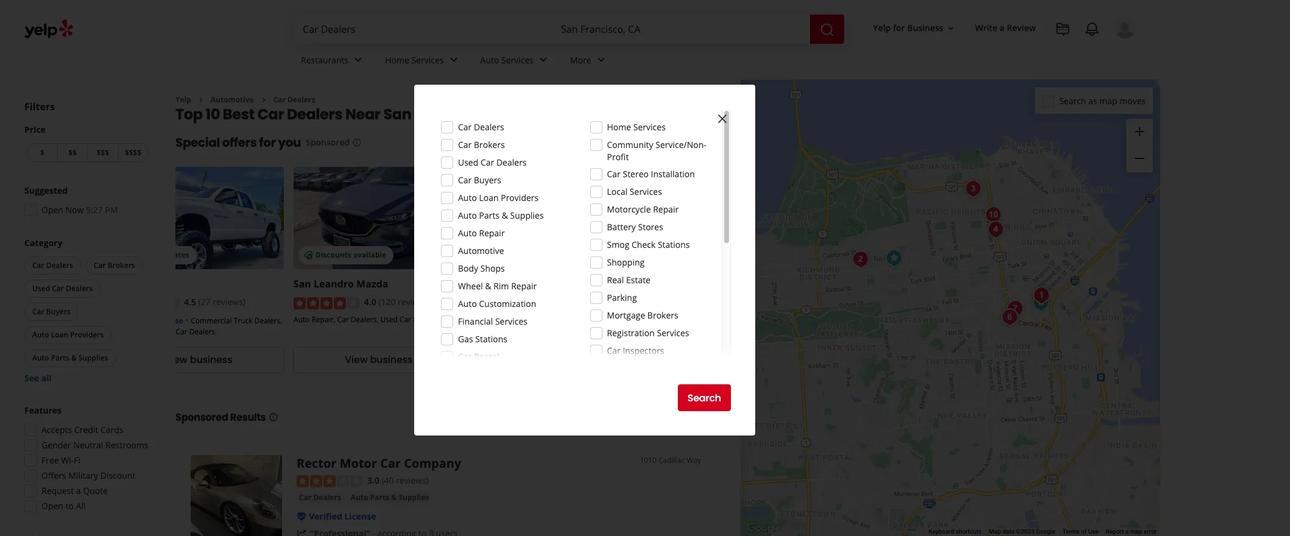Task type: locate. For each thing, give the bounding box(es) containing it.
map left error
[[1131, 528, 1143, 535]]

smog inside search dialog
[[607, 239, 630, 251]]

yelp inside button
[[874, 22, 891, 34]]

used down francisco,
[[458, 157, 479, 168]]

dealers, down 4.0
[[351, 314, 379, 325]]

you
[[278, 134, 301, 151]]

view business down auto repair, car dealers, used car dealers
[[345, 353, 413, 367]]

1 horizontal spatial san
[[384, 104, 412, 125]]

auto loan providers down car buyers button
[[32, 330, 104, 340]]

2 24 chevron down v2 image from the left
[[536, 53, 551, 67]]

business for clean air auto repair
[[731, 353, 773, 367]]

2 free estimates from the left
[[496, 250, 550, 261]]

a right write
[[1000, 22, 1005, 34]]

1 vertical spatial loan
[[51, 330, 68, 340]]

24 chevron down v2 image
[[446, 53, 461, 67], [536, 53, 551, 67]]

free estimates up 4.5 star rating image
[[135, 250, 189, 261]]

0 horizontal spatial check
[[632, 239, 656, 251]]

0 horizontal spatial license
[[156, 316, 183, 326]]

1 vertical spatial yelp
[[176, 94, 191, 105]]

3 estimates from the left
[[694, 250, 730, 261]]

1 vertical spatial supplies
[[79, 353, 108, 363]]

3 free estimates link from the left
[[654, 167, 825, 270]]

automotive left 16 chevron right v2 image
[[211, 94, 254, 105]]

1 vertical spatial car brokers
[[94, 260, 135, 271]]

search
[[1060, 95, 1087, 106], [688, 391, 722, 405]]

stations
[[658, 239, 690, 251], [654, 327, 682, 337], [476, 333, 508, 345]]

repair
[[653, 204, 679, 215], [479, 227, 505, 239], [727, 278, 758, 291], [511, 280, 537, 292], [474, 325, 496, 335]]

2 horizontal spatial license
[[697, 316, 724, 326]]

1 view from the left
[[165, 353, 188, 367]]

1 horizontal spatial used car dealers
[[458, 157, 527, 168]]

map right as
[[1100, 95, 1118, 106]]

home inside home services link
[[385, 54, 410, 66]]

2 horizontal spatial free estimates link
[[654, 167, 825, 270]]

1 open from the top
[[41, 204, 63, 216]]

1010 cadillac way
[[640, 455, 702, 466]]

san francisco honda image
[[984, 217, 1008, 242]]

stores
[[638, 221, 664, 233]]

wheel & rim repair
[[458, 280, 537, 292]]

free estimates link
[[113, 167, 284, 270], [474, 167, 645, 270], [654, 167, 825, 270]]

0 horizontal spatial 24 chevron down v2 image
[[446, 53, 461, 67]]

auto services
[[481, 54, 534, 66]]

stations down mortgage brokers
[[654, 327, 682, 337]]

3.1 star rating image
[[474, 297, 540, 310]]

view for clean air auto repair
[[706, 353, 729, 367]]

home services
[[385, 54, 444, 66], [607, 121, 666, 133]]

auto
[[481, 54, 499, 66], [458, 192, 477, 204], [458, 210, 477, 221], [458, 227, 477, 239], [701, 278, 724, 291], [458, 298, 477, 310], [294, 314, 310, 325], [474, 314, 490, 325], [732, 316, 748, 326], [32, 330, 49, 340], [32, 353, 49, 363], [351, 493, 369, 503]]

automotive inside search dialog
[[458, 245, 504, 257]]

group
[[1127, 119, 1154, 172], [21, 185, 151, 220], [22, 237, 151, 385], [21, 405, 151, 516]]

view business link
[[113, 347, 284, 374], [294, 347, 464, 374], [474, 347, 645, 374], [654, 347, 825, 374]]

google
[[1037, 528, 1056, 535]]

cards
[[101, 424, 123, 436]]

license for the top 16 verified v2 image verified license button
[[697, 316, 724, 326]]

car brokers inside button
[[94, 260, 135, 271]]

more link
[[561, 44, 618, 79]]

verified license button down 3 star rating image
[[309, 511, 376, 522]]

4 star rating image
[[294, 297, 360, 310]]

24 chevron down v2 image right auto services
[[536, 53, 551, 67]]

0 vertical spatial car brokers
[[458, 139, 505, 151]]

1 view business link from the left
[[113, 347, 284, 374]]

0 vertical spatial 16 info v2 image
[[352, 138, 362, 148]]

loan down car buyers button
[[51, 330, 68, 340]]

3 view business link from the left
[[474, 347, 645, 374]]

24 chevron down v2 image for more
[[594, 53, 609, 67]]

reviews) for 4.0 (120 reviews)
[[398, 296, 431, 308]]

zoom out image
[[1133, 151, 1148, 166]]

& up auto repair
[[502, 210, 508, 221]]

view business for aamco transmissions & total car care
[[525, 353, 593, 367]]

profit
[[607, 151, 629, 163]]

restrooms
[[105, 439, 148, 451]]

fi
[[74, 455, 80, 466]]

2 view business link from the left
[[294, 347, 464, 374]]

open
[[41, 204, 63, 216], [41, 500, 63, 512]]

supplies inside search dialog
[[510, 210, 544, 221]]

car buyers down used car dealers button
[[32, 307, 71, 317]]

car rental
[[458, 351, 499, 363]]

auto inside auto repair, smog check stations
[[732, 316, 748, 326]]

0 horizontal spatial auto parts & supplies
[[32, 353, 108, 363]]

3 view from the left
[[525, 353, 548, 367]]

1 vertical spatial providers
[[70, 330, 104, 340]]

services up the inspectors
[[657, 327, 690, 339]]

0 horizontal spatial loan
[[51, 330, 68, 340]]

0 vertical spatial a
[[1000, 22, 1005, 34]]

view business for clean air auto repair
[[706, 353, 773, 367]]

search image
[[820, 22, 835, 37]]

1 horizontal spatial check
[[797, 316, 817, 326]]

1 horizontal spatial verified license
[[309, 511, 376, 522]]

16 verified v2 image up registration services
[[654, 315, 664, 325]]

stations inside auto repair, smog check stations
[[654, 327, 682, 337]]

international sport motors image
[[1029, 290, 1054, 315]]

view business link down auto repair, smog check stations
[[654, 347, 825, 374]]

motorcycle
[[607, 204, 651, 215]]

view business link down auto repair, car dealers, used car dealers
[[294, 347, 464, 374]]

view business down commercial truck dealers, used car dealers, car dealers
[[165, 353, 233, 367]]

open down request
[[41, 500, 63, 512]]

24 chevron down v2 image left auto services
[[446, 53, 461, 67]]

review
[[1008, 22, 1037, 34]]

1 horizontal spatial verified license button
[[309, 511, 376, 522]]

wheel
[[458, 280, 483, 292]]

2 horizontal spatial estimates
[[694, 250, 730, 261]]

used inside search dialog
[[458, 157, 479, 168]]

a for map
[[1126, 528, 1130, 535]]

2 free estimates link from the left
[[474, 167, 645, 270]]

1 horizontal spatial 24 chevron down v2 image
[[536, 53, 551, 67]]

close image
[[716, 111, 730, 126]]

0 vertical spatial sponsored
[[306, 137, 350, 148]]

group containing suggested
[[21, 185, 151, 220]]

1 vertical spatial smog
[[776, 316, 795, 326]]

loan inside search dialog
[[479, 192, 499, 204]]

free up air
[[676, 250, 692, 261]]

see
[[24, 372, 39, 384]]

auto parts & supplies up auto repair
[[458, 210, 544, 221]]

repair, inside auto repair, smog check stations
[[750, 316, 774, 326]]

0 vertical spatial car buyers
[[458, 174, 502, 186]]

auto parts & supplies button
[[24, 349, 116, 368], [349, 492, 432, 504]]

1 free estimates link from the left
[[113, 167, 284, 270]]

providers down car buyers button
[[70, 330, 104, 340]]

special offers for you
[[176, 134, 301, 151]]

2 horizontal spatial a
[[1126, 528, 1130, 535]]

1 horizontal spatial loan
[[479, 192, 499, 204]]

estimates for aamco
[[514, 250, 550, 261]]

car dealers link
[[273, 94, 315, 105], [297, 492, 344, 504]]

0 horizontal spatial estimates
[[153, 250, 189, 261]]

1 horizontal spatial sponsored
[[306, 137, 350, 148]]

4 view business from the left
[[706, 353, 773, 367]]

sort:
[[605, 111, 623, 122]]

1 vertical spatial auto parts & supplies button
[[349, 492, 432, 504]]

1 vertical spatial san
[[294, 278, 311, 291]]

mortgage brokers
[[607, 310, 679, 321]]

None search field
[[293, 15, 847, 44]]

0 horizontal spatial a
[[76, 485, 81, 497]]

dealers,
[[351, 314, 379, 325], [255, 316, 282, 326], [146, 327, 174, 337]]

category
[[24, 237, 63, 249]]

used car dealers inside used car dealers button
[[32, 283, 93, 294]]

view for aamco transmissions & total car care
[[525, 353, 548, 367]]

1 horizontal spatial home
[[607, 121, 632, 133]]

san right near
[[384, 104, 412, 125]]

1 vertical spatial parts
[[51, 353, 69, 363]]

0 horizontal spatial 16 info v2 image
[[268, 412, 278, 422]]

automotive down auto repair
[[458, 245, 504, 257]]

0 horizontal spatial verified license
[[126, 316, 183, 326]]

0 horizontal spatial san
[[294, 278, 311, 291]]

map region
[[651, 0, 1275, 536]]

buyers down used car dealers button
[[46, 307, 71, 317]]

military
[[68, 470, 98, 482]]

check
[[632, 239, 656, 251], [797, 316, 817, 326]]

stress-free auto care / emerald auto image
[[882, 246, 907, 270]]

24 chevron down v2 image for auto services
[[536, 53, 551, 67]]

1 vertical spatial check
[[797, 316, 817, 326]]

2 business from the left
[[370, 353, 413, 367]]

view business link down auto repair, oil change stations, transmission repair
[[474, 347, 645, 374]]

loan up auto repair
[[479, 192, 499, 204]]

1 horizontal spatial free estimates
[[496, 250, 550, 261]]

repair,
[[312, 314, 336, 325], [492, 314, 516, 325], [750, 316, 774, 326]]

view business link for aamco transmissions & total car care
[[474, 347, 645, 374]]

discounts available link
[[294, 167, 464, 270]]

view down auto repair, oil change stations, transmission repair
[[525, 353, 548, 367]]

4.0
[[364, 296, 376, 308]]

2 horizontal spatial brokers
[[648, 310, 679, 321]]

1 horizontal spatial estimates
[[514, 250, 550, 261]]

auto parts & supplies down auto loan providers button
[[32, 353, 108, 363]]

license down "auto parts & supplies" link
[[345, 511, 376, 522]]

license down 4.5 star rating image
[[156, 316, 183, 326]]

motorcycle repair
[[607, 204, 679, 215]]

$$
[[68, 148, 77, 158]]

auto parts & supplies button down auto loan providers button
[[24, 349, 116, 368]]

used car dealers down california
[[458, 157, 527, 168]]

24 chevron down v2 image inside more link
[[594, 53, 609, 67]]

map data ©2023 google
[[990, 528, 1056, 535]]

2 horizontal spatial verified
[[666, 316, 695, 326]]

auto inside business categories element
[[481, 54, 499, 66]]

view down auto repair, car dealers, used car dealers
[[345, 353, 368, 367]]

auto inside button
[[32, 330, 49, 340]]

check inside search dialog
[[632, 239, 656, 251]]

view down auto repair, smog check stations
[[706, 353, 729, 367]]

2 horizontal spatial repair,
[[750, 316, 774, 326]]

san francisco toyota image
[[982, 203, 1006, 227]]

repair, for transmissions
[[492, 314, 516, 325]]

1 24 chevron down v2 image from the left
[[446, 53, 461, 67]]

4 view from the left
[[706, 353, 729, 367]]

restaurants link
[[291, 44, 376, 79]]

verified up registration services
[[666, 316, 695, 326]]

1 vertical spatial auto parts & supplies
[[32, 353, 108, 363]]

commercial
[[191, 316, 232, 326]]

1 horizontal spatial 16 info v2 image
[[352, 138, 362, 148]]

1 24 chevron down v2 image from the left
[[351, 53, 366, 67]]

open down suggested
[[41, 204, 63, 216]]

16 verified v2 image up 16 trending v2 'icon'
[[297, 512, 307, 522]]

car buyers inside search dialog
[[458, 174, 502, 186]]

view business link for san leandro mazda
[[294, 347, 464, 374]]

ion cars image
[[961, 176, 986, 201]]

1 horizontal spatial car dealers button
[[297, 492, 344, 504]]

verified license down air
[[666, 316, 724, 326]]

clean
[[654, 278, 682, 291]]

open for open to all
[[41, 500, 63, 512]]

used inside commercial truck dealers, used car dealers, car dealers
[[113, 327, 131, 337]]

battery
[[607, 221, 636, 233]]

dealers inside commercial truck dealers, used car dealers, car dealers
[[189, 327, 215, 337]]

repair right gas
[[474, 325, 496, 335]]

local services
[[607, 186, 662, 197]]

services
[[412, 54, 444, 66], [502, 54, 534, 66], [634, 121, 666, 133], [630, 186, 662, 197], [495, 316, 528, 327], [657, 327, 690, 339]]

brokers inside button
[[108, 260, 135, 271]]

used down 4.5 star rating image
[[113, 327, 131, 337]]

car dealers button down 3 star rating image
[[297, 492, 344, 504]]

&
[[502, 210, 508, 221], [585, 278, 593, 291], [485, 280, 492, 292], [71, 353, 77, 363], [391, 493, 397, 503]]

2 24 chevron down v2 image from the left
[[594, 53, 609, 67]]

loan
[[479, 192, 499, 204], [51, 330, 68, 340]]

stations down stores
[[658, 239, 690, 251]]

license down clean air auto repair link
[[697, 316, 724, 326]]

16 info v2 image down near
[[352, 138, 362, 148]]

reviews) right (120 on the bottom left of the page
[[398, 296, 431, 308]]

see all
[[24, 372, 52, 384]]

car dealers link down 3 star rating image
[[297, 492, 344, 504]]

dealers, down 4.5 star rating image
[[146, 327, 174, 337]]

1 vertical spatial for
[[259, 134, 276, 151]]

24 chevron down v2 image inside restaurants link
[[351, 53, 366, 67]]

buyers inside button
[[46, 307, 71, 317]]

24 chevron down v2 image inside home services link
[[446, 53, 461, 67]]

aamco
[[474, 278, 511, 291]]

for inside button
[[894, 22, 906, 34]]

16 info v2 image right the results
[[268, 412, 278, 422]]

1 vertical spatial open
[[41, 500, 63, 512]]

free right "16 free estimates v2" image
[[496, 250, 512, 261]]

view business link for clean air auto repair
[[654, 347, 825, 374]]

auto parts & supplies button down the (40
[[349, 492, 432, 504]]

write
[[976, 22, 998, 34]]

rector
[[297, 455, 337, 472]]

24 chevron down v2 image
[[351, 53, 366, 67], [594, 53, 609, 67]]

1 vertical spatial sponsored
[[176, 411, 228, 425]]

reviews) right the (40
[[396, 475, 429, 486]]

0 horizontal spatial for
[[259, 134, 276, 151]]

0 horizontal spatial auto parts & supplies button
[[24, 349, 116, 368]]

business down auto repair, oil change stations, transmission repair
[[551, 353, 593, 367]]

leandro
[[314, 278, 354, 291]]

0 vertical spatial home services
[[385, 54, 444, 66]]

1 horizontal spatial search
[[1060, 95, 1087, 106]]

1 vertical spatial auto loan providers
[[32, 330, 104, 340]]

0 vertical spatial supplies
[[510, 210, 544, 221]]

car dealers button
[[24, 257, 81, 275], [297, 492, 344, 504]]

0 vertical spatial map
[[1100, 95, 1118, 106]]

1 horizontal spatial home services
[[607, 121, 666, 133]]

top 10 best car dealers near san francisco, california
[[176, 104, 565, 125]]

2 view business from the left
[[345, 353, 413, 367]]

buyers
[[474, 174, 502, 186], [46, 307, 71, 317]]

& down 3.0 (40 reviews)
[[391, 493, 397, 503]]

24 chevron down v2 image right more
[[594, 53, 609, 67]]

4 view business link from the left
[[654, 347, 825, 374]]

yelp for business
[[874, 22, 944, 34]]

group containing category
[[22, 237, 151, 385]]

buyside auto image
[[1030, 283, 1054, 307]]

top
[[176, 104, 203, 125]]

business down commercial truck dealers, used car dealers, car dealers
[[190, 353, 233, 367]]

repair, inside auto repair, oil change stations, transmission repair
[[492, 314, 516, 325]]

estimates
[[153, 250, 189, 261], [514, 250, 550, 261], [694, 250, 730, 261]]

yelp left business
[[874, 22, 891, 34]]

san down 16 discount available v2 icon
[[294, 278, 311, 291]]

reviews) up truck at the left bottom of the page
[[213, 296, 246, 308]]

0 vertical spatial brokers
[[474, 139, 505, 151]]

accepts
[[41, 424, 72, 436]]

0 vertical spatial search
[[1060, 95, 1087, 106]]

1 vertical spatial home services
[[607, 121, 666, 133]]

2 horizontal spatial dealers,
[[351, 314, 379, 325]]

verified license button down 4.5 star rating image
[[126, 314, 183, 326]]

auto loan providers up auto repair
[[458, 192, 539, 204]]

moves
[[1120, 95, 1146, 106]]

view business down auto repair, smog check stations
[[706, 353, 773, 367]]

repair, for leandro
[[312, 314, 336, 325]]

free up 4.5 star rating image
[[135, 250, 151, 261]]

sponsored left the results
[[176, 411, 228, 425]]

0 horizontal spatial home
[[385, 54, 410, 66]]

1 horizontal spatial dealers,
[[255, 316, 282, 326]]

1 horizontal spatial auto loan providers
[[458, 192, 539, 204]]

smog check stations
[[607, 239, 690, 251]]

0 vertical spatial auto loan providers
[[458, 192, 539, 204]]

24 chevron down v2 image inside the auto services link
[[536, 53, 551, 67]]

used up car buyers button
[[32, 283, 50, 294]]

see all button
[[24, 372, 52, 384]]

10
[[206, 104, 220, 125]]

1 vertical spatial brokers
[[108, 260, 135, 271]]

brokers
[[474, 139, 505, 151], [108, 260, 135, 271], [648, 310, 679, 321]]

discounts available
[[316, 250, 387, 261]]

sponsored right the you
[[306, 137, 350, 148]]

next image
[[701, 136, 715, 150]]

parts down 3.0
[[370, 493, 390, 503]]

services up community service/non- profit
[[634, 121, 666, 133]]

0 vertical spatial auto parts & supplies button
[[24, 349, 116, 368]]

car dealers link right 16 chevron right v2 image
[[273, 94, 315, 105]]

& down auto loan providers button
[[71, 353, 77, 363]]

3 free estimates from the left
[[676, 250, 730, 261]]

home services inside search dialog
[[607, 121, 666, 133]]

business down auto repair, car dealers, used car dealers
[[370, 353, 413, 367]]

error
[[1145, 528, 1157, 535]]

2 open from the top
[[41, 500, 63, 512]]

a for quote
[[76, 485, 81, 497]]

brokers down francisco,
[[474, 139, 505, 151]]

view business link down commercial truck dealers, used car dealers, car dealers
[[113, 347, 284, 374]]

0 vertical spatial home
[[385, 54, 410, 66]]

near
[[346, 104, 381, 125]]

1 horizontal spatial automotive
[[458, 245, 504, 257]]

1 vertical spatial car buyers
[[32, 307, 71, 317]]

providers up auto repair
[[501, 192, 539, 204]]

1 horizontal spatial buyers
[[474, 174, 502, 186]]

0 horizontal spatial yelp
[[176, 94, 191, 105]]

verified license button for left 16 verified v2 image
[[309, 511, 376, 522]]

0 horizontal spatial dealers,
[[146, 327, 174, 337]]

search for search
[[688, 391, 722, 405]]

customization
[[479, 298, 537, 310]]

2 estimates from the left
[[514, 250, 550, 261]]

1 horizontal spatial car brokers
[[458, 139, 505, 151]]

dealers
[[288, 94, 315, 105], [287, 104, 343, 125], [474, 121, 504, 133], [497, 157, 527, 168], [46, 260, 73, 271], [66, 283, 93, 294], [413, 314, 439, 325], [189, 327, 215, 337], [314, 493, 341, 503]]

services up california
[[502, 54, 534, 66]]

car buyers up auto repair
[[458, 174, 502, 186]]

view down commercial truck dealers, used car dealers, car dealers
[[165, 353, 188, 367]]

(120
[[379, 296, 396, 308]]

community service/non- profit
[[607, 139, 707, 163]]

estimates up "4.5"
[[153, 250, 189, 261]]

16 info v2 image
[[352, 138, 362, 148], [268, 412, 278, 422]]

repair up "16 free estimates v2" image
[[479, 227, 505, 239]]

business categories element
[[291, 44, 1137, 79]]

accepts credit cards
[[41, 424, 123, 436]]

0 horizontal spatial car buyers
[[32, 307, 71, 317]]

for left business
[[894, 22, 906, 34]]

auto repair
[[458, 227, 505, 239]]

1 vertical spatial home
[[607, 121, 632, 133]]

business down auto repair, smog check stations
[[731, 353, 773, 367]]

car
[[273, 94, 286, 105], [258, 104, 284, 125], [458, 121, 472, 133], [458, 139, 472, 151], [481, 157, 494, 168], [607, 168, 621, 180], [458, 174, 472, 186], [32, 260, 44, 271], [94, 260, 106, 271], [623, 278, 639, 291], [52, 283, 64, 294], [32, 307, 44, 317], [337, 314, 349, 325], [400, 314, 412, 325], [133, 327, 144, 337], [176, 327, 188, 337], [607, 345, 621, 357], [458, 351, 472, 363], [380, 455, 401, 472], [299, 493, 312, 503]]

clean air auto repair link
[[654, 278, 758, 291]]

16 verified v2 image
[[654, 315, 664, 325], [297, 512, 307, 522]]

16 chevron down v2 image
[[947, 24, 956, 33]]

1 horizontal spatial auto parts & supplies button
[[349, 492, 432, 504]]

view business down auto repair, oil change stations, transmission repair
[[525, 353, 593, 367]]

results
[[230, 411, 266, 425]]

mazda
[[357, 278, 389, 291]]

2 horizontal spatial supplies
[[510, 210, 544, 221]]

dealers, right truck at the left bottom of the page
[[255, 316, 282, 326]]

repair right rim
[[511, 280, 537, 292]]

2 horizontal spatial parts
[[479, 210, 500, 221]]

brokers up 4.5 star rating image
[[108, 260, 135, 271]]

2 horizontal spatial free estimates
[[676, 250, 730, 261]]

0 horizontal spatial free estimates link
[[113, 167, 284, 270]]

1 horizontal spatial 24 chevron down v2 image
[[594, 53, 609, 67]]

0 horizontal spatial free estimates
[[135, 250, 189, 261]]

terms of use link
[[1063, 528, 1099, 535]]

free estimates for clean
[[676, 250, 730, 261]]

3 business from the left
[[551, 353, 593, 367]]

1 horizontal spatial smog
[[776, 316, 795, 326]]

1 horizontal spatial car buyers
[[458, 174, 502, 186]]

san francisco toyota image
[[849, 247, 873, 272]]

0 horizontal spatial auto loan providers
[[32, 330, 104, 340]]

car dealers inside search dialog
[[458, 121, 504, 133]]

estimates for clean
[[694, 250, 730, 261]]

1 horizontal spatial 16 verified v2 image
[[654, 315, 664, 325]]

1 vertical spatial car dealers button
[[297, 492, 344, 504]]

parts down auto loan providers button
[[51, 353, 69, 363]]

car brokers up 4.5 star rating image
[[94, 260, 135, 271]]

keyboard shortcuts
[[929, 528, 982, 535]]

3 star rating image
[[297, 476, 363, 488]]

keyboard
[[929, 528, 955, 535]]

a right report on the right bottom
[[1126, 528, 1130, 535]]

used car dealers up car buyers button
[[32, 283, 93, 294]]

1 view business from the left
[[165, 353, 233, 367]]

search inside button
[[688, 391, 722, 405]]

3 view business from the left
[[525, 353, 593, 367]]

4 business from the left
[[731, 353, 773, 367]]

verified
[[126, 316, 154, 326], [666, 316, 695, 326], [309, 511, 342, 522]]

2 view from the left
[[345, 353, 368, 367]]

view business
[[165, 353, 233, 367], [345, 353, 413, 367], [525, 353, 593, 367], [706, 353, 773, 367]]



Task type: vqa. For each thing, say whether or not it's contained in the screenshot.
Air
yes



Task type: describe. For each thing, give the bounding box(es) containing it.
yelp link
[[176, 94, 191, 105]]

company
[[404, 455, 462, 472]]

stations down financial services
[[476, 333, 508, 345]]

special
[[176, 134, 220, 151]]

2 vertical spatial parts
[[370, 493, 390, 503]]

offers military discount
[[41, 470, 136, 482]]

& left rim
[[485, 280, 492, 292]]

a for review
[[1000, 22, 1005, 34]]

1 vertical spatial car dealers link
[[297, 492, 344, 504]]

gas stations
[[458, 333, 508, 345]]

automotive link
[[211, 94, 254, 105]]

ion cars image
[[961, 176, 986, 201]]

all
[[41, 372, 52, 384]]

search for search as map moves
[[1060, 95, 1087, 106]]

free estimates link for aamco
[[474, 167, 645, 270]]

1 estimates from the left
[[153, 250, 189, 261]]

buyside auto image
[[1030, 283, 1054, 307]]

0 vertical spatial san
[[384, 104, 412, 125]]

$$$
[[97, 148, 109, 158]]

license for left 16 verified v2 image verified license button
[[345, 511, 376, 522]]

estate
[[627, 274, 651, 286]]

3.0
[[368, 475, 380, 486]]

1 business from the left
[[190, 353, 233, 367]]

body
[[458, 263, 479, 274]]

$$ button
[[57, 143, 87, 162]]

group containing features
[[21, 405, 151, 516]]

parts inside search dialog
[[479, 210, 500, 221]]

home services link
[[376, 44, 471, 79]]

auto customization
[[458, 298, 537, 310]]

services up francisco,
[[412, 54, 444, 66]]

license for left verified license button
[[156, 316, 183, 326]]

financial
[[458, 316, 493, 327]]

16 trending v2 image
[[297, 529, 307, 536]]

pm
[[105, 204, 118, 216]]

view business for san leandro mazda
[[345, 353, 413, 367]]

used down (120 on the bottom left of the page
[[381, 314, 398, 325]]

0 vertical spatial car dealers link
[[273, 94, 315, 105]]

reviews) for 4.5 (27 reviews)
[[213, 296, 246, 308]]

©2023
[[1017, 528, 1035, 535]]

$$$ button
[[87, 143, 118, 162]]

sponsored for sponsored
[[306, 137, 350, 148]]

san leandro mazda
[[294, 278, 389, 291]]

price
[[24, 124, 46, 135]]

0 vertical spatial automotive
[[211, 94, 254, 105]]

report
[[1107, 528, 1125, 535]]

auto parts & supplies inside search dialog
[[458, 210, 544, 221]]

terms
[[1063, 528, 1080, 535]]

repair up stores
[[653, 204, 679, 215]]

free up offers
[[41, 455, 59, 466]]

$ button
[[27, 143, 57, 162]]

total
[[595, 278, 620, 291]]

write a review
[[976, 22, 1037, 34]]

air
[[684, 278, 698, 291]]

verified license button for the top 16 verified v2 image
[[666, 314, 724, 326]]

auto repair, car dealers, used car dealers
[[294, 314, 439, 325]]

transmission
[[588, 314, 633, 325]]

aamco transmissions & total car care
[[474, 278, 664, 291]]

auto inside auto repair, oil change stations, transmission repair
[[474, 314, 490, 325]]

battery roadie image
[[1028, 287, 1052, 312]]

zoom in image
[[1133, 124, 1148, 139]]

map for error
[[1131, 528, 1143, 535]]

1 horizontal spatial verified
[[309, 511, 342, 522]]

user actions element
[[864, 15, 1154, 90]]

4.5 star rating image
[[113, 297, 179, 310]]

installation
[[651, 168, 695, 180]]

used car dealers button
[[24, 280, 101, 298]]

0 vertical spatial 16 verified v2 image
[[654, 315, 664, 325]]

services down the customization
[[495, 316, 528, 327]]

rim
[[494, 280, 509, 292]]

free estimates link for clean
[[654, 167, 825, 270]]

business for san leandro mazda
[[370, 353, 413, 367]]

view for san leandro mazda
[[345, 353, 368, 367]]

auto parts & supplies link
[[349, 492, 432, 504]]

reviews) for 3.0 (40 reviews)
[[396, 475, 429, 486]]

body shops
[[458, 263, 505, 274]]

business for aamco transmissions & total car care
[[551, 353, 593, 367]]

mortgage
[[607, 310, 646, 321]]

filters
[[24, 100, 55, 113]]

check inside auto repair, smog check stations
[[797, 316, 817, 326]]

community
[[607, 139, 654, 151]]

16 discount available v2 image
[[303, 251, 313, 260]]

yelp for yelp link
[[176, 94, 191, 105]]

home services inside business categories element
[[385, 54, 444, 66]]

& left total
[[585, 278, 593, 291]]

0 horizontal spatial verified license button
[[126, 314, 183, 326]]

free estimates for aamco
[[496, 250, 550, 261]]

car buyers inside button
[[32, 307, 71, 317]]

to
[[66, 500, 74, 512]]

0 horizontal spatial supplies
[[79, 353, 108, 363]]

bmw of san francisco image
[[1004, 297, 1028, 321]]

5:27
[[86, 204, 103, 216]]

wi-
[[61, 455, 74, 466]]

write a review link
[[971, 17, 1042, 39]]

buyers inside search dialog
[[474, 174, 502, 186]]

price group
[[24, 124, 151, 165]]

notifications image
[[1086, 22, 1100, 37]]

terms of use
[[1063, 528, 1099, 535]]

map for moves
[[1100, 95, 1118, 106]]

gender
[[41, 439, 71, 451]]

projects image
[[1056, 22, 1071, 37]]

providers inside search dialog
[[501, 192, 539, 204]]

available
[[354, 250, 387, 261]]

more
[[571, 54, 592, 66]]

truck
[[234, 316, 253, 326]]

request a quote
[[41, 485, 108, 497]]

1 horizontal spatial supplies
[[399, 493, 429, 503]]

0 horizontal spatial verified
[[126, 316, 154, 326]]

2 vertical spatial brokers
[[648, 310, 679, 321]]

repair up auto repair, smog check stations
[[727, 278, 758, 291]]

dealers inside button
[[66, 283, 93, 294]]

car brokers button
[[86, 257, 143, 275]]

shopping
[[607, 257, 645, 268]]

open for open now 5:27 pm
[[41, 204, 63, 216]]

24 chevron down v2 image for home services
[[446, 53, 461, 67]]

auto services link
[[471, 44, 561, 79]]

auto loan providers inside button
[[32, 330, 104, 340]]

open now 5:27 pm
[[41, 204, 118, 216]]

4.5
[[184, 296, 196, 308]]

shops
[[481, 263, 505, 274]]

services up motorcycle repair
[[630, 186, 662, 197]]

loan inside button
[[51, 330, 68, 340]]

1 vertical spatial 16 info v2 image
[[268, 412, 278, 422]]

stereo
[[623, 168, 649, 180]]

16 free estimates v2 image
[[484, 251, 493, 260]]

aamco transmissions & total car care link
[[474, 278, 664, 291]]

(60 reviews)
[[559, 296, 606, 308]]

of
[[1082, 528, 1087, 535]]

quote
[[83, 485, 108, 497]]

2 vertical spatial auto parts & supplies
[[351, 493, 429, 503]]

free wi-fi
[[41, 455, 80, 466]]

features
[[24, 405, 62, 416]]

(27
[[198, 296, 211, 308]]

16 chevron right v2 image
[[259, 95, 269, 105]]

google image
[[744, 521, 784, 536]]

0 vertical spatial car dealers button
[[24, 257, 81, 275]]

repair inside auto repair, oil change stations, transmission repair
[[474, 325, 496, 335]]

mazda san francisco image
[[998, 305, 1022, 329]]

home inside search dialog
[[607, 121, 632, 133]]

search as map moves
[[1060, 95, 1146, 106]]

royal auto group of san francisco image
[[998, 305, 1022, 329]]

request
[[41, 485, 74, 497]]

24 chevron down v2 image for restaurants
[[351, 53, 366, 67]]

business
[[908, 22, 944, 34]]

auto loan providers inside search dialog
[[458, 192, 539, 204]]

sponsored for sponsored results
[[176, 411, 228, 425]]

local
[[607, 186, 628, 197]]

change
[[529, 314, 555, 325]]

providers inside auto loan providers button
[[70, 330, 104, 340]]

1 free estimates from the left
[[135, 250, 189, 261]]

yelp for yelp for business
[[874, 22, 891, 34]]

car brokers inside search dialog
[[458, 139, 505, 151]]

gas
[[458, 333, 473, 345]]

parking
[[607, 292, 637, 304]]

francisco,
[[415, 104, 490, 125]]

rector motor car company
[[297, 455, 462, 472]]

2 horizontal spatial verified license
[[666, 316, 724, 326]]

gender neutral restrooms
[[41, 439, 148, 451]]

car inspectors
[[607, 345, 665, 357]]

discount
[[100, 470, 136, 482]]

smog inside auto repair, smog check stations
[[776, 316, 795, 326]]

(60
[[559, 296, 571, 308]]

reviews) right (60
[[573, 296, 606, 308]]

rector motor car company image
[[191, 455, 282, 536]]

search dialog
[[0, 0, 1291, 536]]

car stereo installation
[[607, 168, 695, 180]]

0 horizontal spatial parts
[[51, 353, 69, 363]]

used car dealers inside search dialog
[[458, 157, 527, 168]]

search button
[[678, 385, 731, 411]]

data
[[1003, 528, 1015, 535]]

0 horizontal spatial 16 verified v2 image
[[297, 512, 307, 522]]

previous image
[[672, 136, 687, 150]]

used inside button
[[32, 283, 50, 294]]

16 chevron right v2 image
[[196, 95, 206, 105]]



